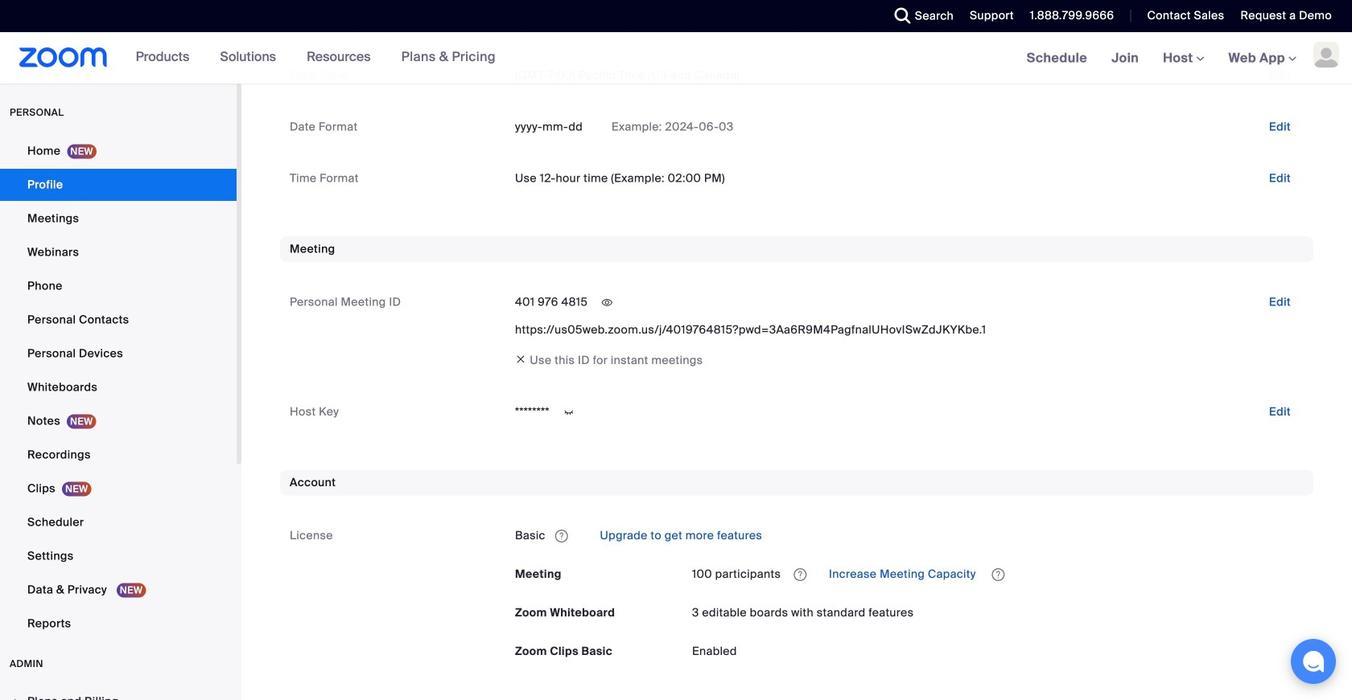 Task type: vqa. For each thing, say whether or not it's contained in the screenshot.
CLOSE 'image'
no



Task type: locate. For each thing, give the bounding box(es) containing it.
banner
[[0, 32, 1352, 85]]

profile picture image
[[1313, 42, 1339, 68]]

right image
[[11, 698, 21, 701]]

0 vertical spatial application
[[515, 524, 1304, 549]]

zoom logo image
[[19, 47, 108, 68]]

personal menu menu
[[0, 135, 237, 642]]

show host key image
[[556, 406, 582, 420]]

application
[[515, 524, 1304, 549], [692, 562, 1304, 588]]

open chat image
[[1302, 651, 1325, 674]]

1 vertical spatial application
[[692, 562, 1304, 588]]

menu item
[[0, 687, 237, 701]]

product information navigation
[[108, 32, 508, 84]]

meetings navigation
[[1015, 32, 1352, 85]]



Task type: describe. For each thing, give the bounding box(es) containing it.
hide personal meeting id image
[[594, 296, 620, 310]]

learn more about your license type image
[[554, 531, 570, 543]]

learn more about your meeting license image
[[789, 568, 811, 583]]



